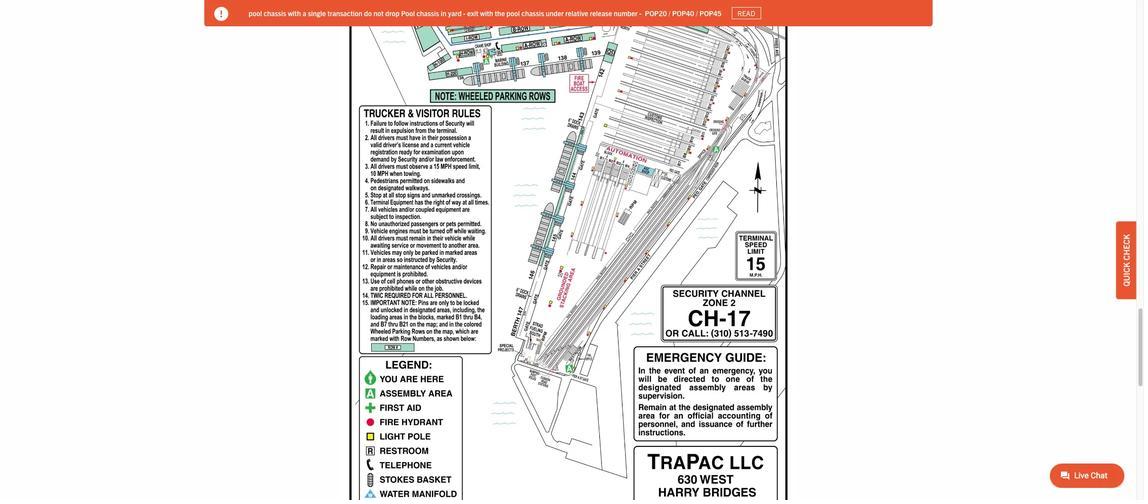 Task type: vqa. For each thing, say whether or not it's contained in the screenshot.
after
no



Task type: describe. For each thing, give the bounding box(es) containing it.
2 with from the left
[[480, 8, 493, 17]]

check
[[1121, 234, 1131, 260]]

pool chassis with a single transaction  do not drop pool chassis in yard -  exit with the pool chassis under relative release number -  pop20 / pop40 / pop45
[[249, 8, 721, 17]]

relative
[[565, 8, 588, 17]]

read link
[[732, 7, 761, 19]]

under
[[546, 8, 564, 17]]

quick check
[[1121, 234, 1131, 286]]

1 - from the left
[[463, 8, 466, 17]]

exit
[[467, 8, 478, 17]]

pop45
[[699, 8, 721, 17]]

solid image
[[214, 7, 228, 21]]

in
[[441, 8, 446, 17]]

1 / from the left
[[668, 8, 671, 17]]

the
[[495, 8, 505, 17]]

not
[[373, 8, 384, 17]]

1 with from the left
[[288, 8, 301, 17]]

2 chassis from the left
[[416, 8, 439, 17]]

pool
[[401, 8, 415, 17]]

read
[[737, 9, 755, 18]]

transaction
[[327, 8, 362, 17]]



Task type: locate. For each thing, give the bounding box(es) containing it.
1 horizontal spatial /
[[696, 8, 698, 17]]

pool right the the
[[506, 8, 520, 17]]

with left a
[[288, 8, 301, 17]]

quick check link
[[1116, 221, 1136, 299]]

-
[[463, 8, 466, 17], [639, 8, 642, 17]]

pop20
[[645, 8, 667, 17]]

chassis
[[264, 8, 286, 17], [416, 8, 439, 17], [521, 8, 544, 17]]

2 / from the left
[[696, 8, 698, 17]]

1 horizontal spatial pool
[[506, 8, 520, 17]]

1 pool from the left
[[249, 8, 262, 17]]

0 horizontal spatial -
[[463, 8, 466, 17]]

pop40
[[672, 8, 694, 17]]

- left exit
[[463, 8, 466, 17]]

release
[[590, 8, 612, 17]]

2 horizontal spatial chassis
[[521, 8, 544, 17]]

quick
[[1121, 262, 1131, 286]]

yard
[[448, 8, 462, 17]]

number
[[614, 8, 638, 17]]

/ left pop40
[[668, 8, 671, 17]]

a
[[303, 8, 306, 17]]

0 horizontal spatial with
[[288, 8, 301, 17]]

3 chassis from the left
[[521, 8, 544, 17]]

with
[[288, 8, 301, 17], [480, 8, 493, 17]]

chassis left a
[[264, 8, 286, 17]]

with left the the
[[480, 8, 493, 17]]

chassis left under
[[521, 8, 544, 17]]

- right number
[[639, 8, 642, 17]]

1 horizontal spatial chassis
[[416, 8, 439, 17]]

0 horizontal spatial /
[[668, 8, 671, 17]]

0 horizontal spatial chassis
[[264, 8, 286, 17]]

2 pool from the left
[[506, 8, 520, 17]]

pool
[[249, 8, 262, 17], [506, 8, 520, 17]]

single
[[308, 8, 326, 17]]

chassis left 'in'
[[416, 8, 439, 17]]

pool right solid image
[[249, 8, 262, 17]]

1 chassis from the left
[[264, 8, 286, 17]]

2 - from the left
[[639, 8, 642, 17]]

do
[[364, 8, 372, 17]]

1 horizontal spatial -
[[639, 8, 642, 17]]

0 horizontal spatial pool
[[249, 8, 262, 17]]

/ left pop45
[[696, 8, 698, 17]]

/
[[668, 8, 671, 17], [696, 8, 698, 17]]

1 horizontal spatial with
[[480, 8, 493, 17]]

drop
[[385, 8, 400, 17]]



